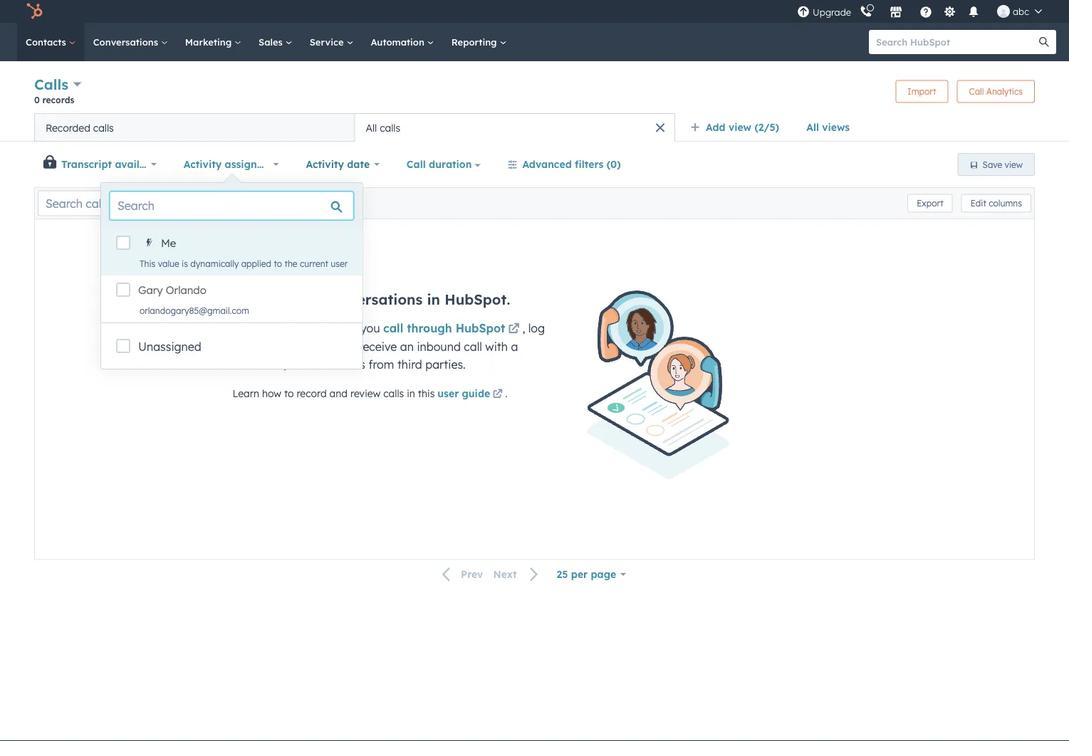 Task type: vqa. For each thing, say whether or not it's contained in the screenshot.
left caa.com
no



Task type: locate. For each thing, give the bounding box(es) containing it.
1 vertical spatial user
[[438, 388, 459, 400]]

save view button
[[958, 153, 1036, 176]]

add view (2/5)
[[706, 121, 780, 134]]

user guide link
[[438, 387, 505, 404]]

call up an
[[383, 321, 404, 336]]

view right "add"
[[729, 121, 752, 134]]

all inside button
[[366, 122, 377, 134]]

service link
[[301, 23, 362, 61]]

link opens in a new window image inside the user guide 'link'
[[493, 390, 503, 400]]

an
[[400, 340, 414, 354]]

0 vertical spatial to
[[272, 158, 283, 171]]

you
[[361, 321, 380, 336]]

is
[[182, 258, 188, 269]]

to right assigned
[[272, 158, 283, 171]]

calls banner
[[34, 74, 1036, 113]]

calls inside popup button
[[34, 76, 68, 93]]

duration
[[429, 158, 472, 171]]

in up through on the top of the page
[[427, 291, 440, 309]]

upgrade image
[[798, 6, 810, 19]]

0 vertical spatial call
[[970, 86, 985, 97]]

link opens in a new window image for call through hubspot
[[508, 321, 520, 339]]

view inside popup button
[[729, 121, 752, 134]]

1 horizontal spatial activity
[[306, 158, 344, 171]]

25
[[557, 569, 568, 581]]

past
[[288, 291, 319, 309]]

menu containing abc
[[796, 0, 1053, 23]]

to
[[272, 158, 283, 171], [274, 258, 282, 269], [284, 388, 294, 400]]

automation
[[371, 36, 427, 48]]

0 horizontal spatial call
[[383, 321, 404, 336]]

calls up activity date popup button at the top of the page
[[380, 122, 401, 134]]

list box
[[101, 229, 362, 323]]

call left analytics
[[970, 86, 985, 97]]

calls right recorded
[[93, 122, 114, 134]]

hubspot link
[[17, 3, 53, 20]]

receive
[[359, 340, 397, 354]]

calls
[[93, 122, 114, 134], [380, 122, 401, 134], [342, 358, 366, 372], [384, 388, 404, 400]]

calls left "from" at the left of the page
[[342, 358, 366, 372]]

view inside button
[[1005, 159, 1023, 170]]

import button
[[896, 80, 949, 103]]

call inside call duration button
[[407, 158, 426, 171]]

user right current
[[331, 258, 348, 269]]

marketplaces button
[[882, 0, 912, 23]]

calls left will
[[233, 321, 258, 336]]

1 activity from the left
[[184, 158, 222, 171]]

call down hubspot
[[464, 340, 482, 354]]

all left 'views'
[[807, 121, 820, 134]]

applied
[[241, 258, 272, 269]]

sales
[[259, 36, 286, 48]]

record down activities,
[[304, 358, 339, 372]]

1 vertical spatial calls
[[233, 321, 258, 336]]

this value is dynamically applied to the current user
[[140, 258, 348, 269]]

1 horizontal spatial view
[[1005, 159, 1023, 170]]

view
[[729, 121, 752, 134], [1005, 159, 1023, 170]]

log
[[529, 321, 545, 336]]

all inside "link"
[[807, 121, 820, 134]]

to inside activity assigned to popup button
[[272, 158, 283, 171]]

activity left date on the top of the page
[[306, 158, 344, 171]]

.
[[505, 388, 508, 400]]

25 per page button
[[548, 561, 636, 589]]

0 records
[[34, 94, 74, 105]]

1 horizontal spatial call
[[464, 340, 482, 354]]

1 horizontal spatial user
[[438, 388, 459, 400]]

all up date on the top of the page
[[366, 122, 377, 134]]

2 activity from the left
[[306, 158, 344, 171]]

orlandogary85@gmail.com
[[140, 305, 249, 316]]

value
[[158, 258, 179, 269]]

call
[[383, 321, 404, 336], [464, 340, 482, 354]]

user inside 'link'
[[438, 388, 459, 400]]

calls will appear here if you
[[233, 321, 383, 336]]

1 vertical spatial call
[[464, 340, 482, 354]]

1 vertical spatial in
[[407, 388, 415, 400]]

all for all calls
[[366, 122, 377, 134]]

date
[[347, 158, 370, 171]]

1 horizontal spatial calls
[[233, 321, 258, 336]]

1 vertical spatial view
[[1005, 159, 1023, 170]]

conversations
[[323, 291, 423, 309]]

call for call analytics
[[970, 86, 985, 97]]

0 vertical spatial view
[[729, 121, 752, 134]]

settings link
[[941, 4, 959, 19]]

link opens in a new window image
[[508, 324, 520, 336]]

0 vertical spatial record
[[304, 358, 339, 372]]

notifications image
[[968, 6, 981, 19]]

0 horizontal spatial activity
[[184, 158, 222, 171]]

assigned
[[225, 158, 269, 171]]

calls for calls
[[34, 76, 68, 93]]

1 vertical spatial to
[[274, 258, 282, 269]]

parties.
[[426, 358, 466, 372]]

activity for activity assigned to
[[184, 158, 222, 171]]

view right save
[[1005, 159, 1023, 170]]

guide
[[462, 388, 490, 400]]

to for assigned
[[272, 158, 283, 171]]

1 horizontal spatial call
[[970, 86, 985, 97]]

abc
[[1013, 5, 1030, 17]]

0 horizontal spatial calls
[[34, 76, 68, 93]]

1 all from the left
[[807, 121, 820, 134]]

list box containing me
[[101, 229, 362, 323]]

record left and
[[297, 388, 327, 400]]

call inside call analytics link
[[970, 86, 985, 97]]

2 all from the left
[[366, 122, 377, 134]]

voicemail,
[[233, 358, 287, 372]]

edit
[[971, 198, 987, 209]]

marketing
[[185, 36, 234, 48]]

me
[[161, 237, 176, 250]]

recorded calls
[[46, 122, 114, 134]]

add
[[706, 121, 726, 134]]

0 vertical spatial calls
[[34, 76, 68, 93]]

0 horizontal spatial view
[[729, 121, 752, 134]]

analytics
[[987, 86, 1023, 97]]

view for add
[[729, 121, 752, 134]]

0 horizontal spatial user
[[331, 258, 348, 269]]

appear
[[281, 321, 320, 336]]

Search call name or notes search field
[[38, 191, 206, 216]]

calls inside button
[[93, 122, 114, 134]]

all
[[807, 121, 820, 134], [366, 122, 377, 134]]

call through hubspot link
[[383, 321, 523, 339]]

link opens in a new window image for user guide
[[493, 387, 503, 404]]

all for all views
[[807, 121, 820, 134]]

advanced
[[523, 158, 572, 171]]

here
[[323, 321, 347, 336]]

menu
[[796, 0, 1053, 23]]

link opens in a new window image
[[508, 321, 520, 339], [493, 387, 503, 404], [493, 390, 503, 400]]

activity inside activity date popup button
[[306, 158, 344, 171]]

25 per page
[[557, 569, 617, 581]]

learn
[[233, 388, 259, 400]]

in left this
[[407, 388, 415, 400]]

0 horizontal spatial all
[[366, 122, 377, 134]]

to right how
[[284, 388, 294, 400]]

advanced filters (0)
[[523, 158, 621, 171]]

search image
[[1040, 37, 1050, 47]]

search button
[[1033, 30, 1057, 54]]

through
[[407, 321, 452, 336]]

user guide
[[438, 388, 490, 400]]

hubspot image
[[26, 3, 43, 20]]

2 vertical spatial to
[[284, 388, 294, 400]]

the
[[285, 258, 298, 269]]

will
[[261, 321, 278, 336]]

sales link
[[250, 23, 301, 61]]

1 horizontal spatial all
[[807, 121, 820, 134]]

user right this
[[438, 388, 459, 400]]

calls button
[[34, 74, 82, 95]]

calls up 0 records
[[34, 76, 68, 93]]

1 vertical spatial call
[[407, 158, 426, 171]]

call left duration
[[407, 158, 426, 171]]

user
[[331, 258, 348, 269], [438, 388, 459, 400]]

service
[[310, 36, 347, 48]]

0 vertical spatial in
[[427, 291, 440, 309]]

0
[[34, 94, 40, 105]]

page
[[591, 569, 617, 581]]

save view
[[983, 159, 1023, 170]]

transcript
[[61, 158, 112, 171]]

to left the at the left of page
[[274, 258, 282, 269]]

in
[[427, 291, 440, 309], [407, 388, 415, 400]]

activity assigned to
[[184, 158, 283, 171]]

learn how to record and review calls in this
[[233, 388, 438, 400]]

calls inside , log call/meeting activities, receive an inbound call with a voicemail, or record calls from third parties.
[[342, 358, 366, 372]]

activity inside activity assigned to popup button
[[184, 158, 222, 171]]

activity down recorded calls button
[[184, 158, 222, 171]]

0 horizontal spatial call
[[407, 158, 426, 171]]

marketplaces image
[[890, 6, 903, 19]]

upgrade
[[813, 6, 852, 18]]

0 vertical spatial user
[[331, 258, 348, 269]]

orlando
[[166, 284, 206, 297]]



Task type: describe. For each thing, give the bounding box(es) containing it.
all calls
[[366, 122, 401, 134]]

conversations link
[[85, 23, 177, 61]]

help image
[[920, 6, 933, 19]]

call inside , log call/meeting activities, receive an inbound call with a voicemail, or record calls from third parties.
[[464, 340, 482, 354]]

recorded
[[46, 122, 90, 134]]

0 vertical spatial call
[[383, 321, 404, 336]]

activity assigned to button
[[174, 150, 288, 179]]

(0)
[[607, 158, 621, 171]]

all views link
[[798, 113, 860, 142]]

activity date button
[[297, 150, 389, 179]]

next
[[493, 569, 517, 581]]

calling icon image
[[860, 6, 873, 18]]

call analytics
[[970, 86, 1023, 97]]

third
[[398, 358, 422, 372]]

call for call duration
[[407, 158, 426, 171]]

0 horizontal spatial in
[[407, 388, 415, 400]]

contacts
[[26, 36, 69, 48]]

notifications button
[[962, 0, 986, 23]]

or
[[290, 358, 301, 372]]

gary orlando image
[[998, 5, 1011, 18]]

activity date
[[306, 158, 370, 171]]

reporting
[[452, 36, 500, 48]]

review past conversations in hubspot.
[[233, 291, 511, 309]]

export
[[917, 198, 944, 209]]

a
[[511, 340, 518, 354]]

marketing link
[[177, 23, 250, 61]]

current
[[300, 258, 329, 269]]

transcript available button
[[58, 150, 166, 179]]

Search HubSpot search field
[[869, 30, 1044, 54]]

save
[[983, 159, 1003, 170]]

hubspot
[[456, 321, 506, 336]]

import
[[908, 86, 937, 97]]

filters
[[575, 158, 604, 171]]

view for save
[[1005, 159, 1023, 170]]

hubspot.
[[445, 291, 511, 309]]

available
[[115, 158, 161, 171]]

columns
[[989, 198, 1023, 209]]

advanced filters (0) button
[[498, 150, 630, 179]]

record inside , log call/meeting activities, receive an inbound call with a voicemail, or record calls from third parties.
[[304, 358, 339, 372]]

gary
[[138, 284, 163, 297]]

, log call/meeting activities, receive an inbound call with a voicemail, or record calls from third parties.
[[233, 321, 545, 372]]

calls inside button
[[380, 122, 401, 134]]

abc button
[[989, 0, 1051, 23]]

Search search field
[[110, 192, 354, 220]]

activity for activity date
[[306, 158, 344, 171]]

next button
[[488, 566, 548, 585]]

1 horizontal spatial in
[[427, 291, 440, 309]]

from
[[369, 358, 394, 372]]

calls right the review
[[384, 388, 404, 400]]

pagination navigation
[[434, 566, 548, 585]]

review
[[233, 291, 283, 309]]

per
[[571, 569, 588, 581]]

contacts link
[[17, 23, 85, 61]]

settings image
[[944, 6, 957, 19]]

(2/5)
[[755, 121, 780, 134]]

conversations
[[93, 36, 161, 48]]

recorded calls button
[[34, 113, 355, 142]]

export button
[[908, 194, 953, 213]]

edit columns
[[971, 198, 1023, 209]]

1 vertical spatial record
[[297, 388, 327, 400]]

call through hubspot
[[383, 321, 506, 336]]

edit columns button
[[962, 194, 1032, 213]]

this
[[140, 258, 156, 269]]

views
[[823, 121, 850, 134]]

call duration button
[[398, 150, 490, 179]]

records
[[42, 94, 74, 105]]

calling icon button
[[855, 2, 879, 21]]

how
[[262, 388, 281, 400]]

calls for calls will appear here if you
[[233, 321, 258, 336]]

with
[[486, 340, 508, 354]]

this
[[418, 388, 435, 400]]

transcript available
[[61, 158, 161, 171]]

call analytics link
[[957, 80, 1036, 103]]

unassigned
[[138, 340, 202, 354]]

if
[[350, 321, 357, 336]]

to for how
[[284, 388, 294, 400]]

gary orlando
[[138, 284, 206, 297]]

reporting link
[[443, 23, 516, 61]]

call/meeting
[[233, 340, 301, 354]]

call duration
[[407, 158, 472, 171]]

review
[[351, 388, 381, 400]]

dynamically
[[191, 258, 239, 269]]

prev button
[[434, 566, 488, 585]]

inbound
[[417, 340, 461, 354]]



